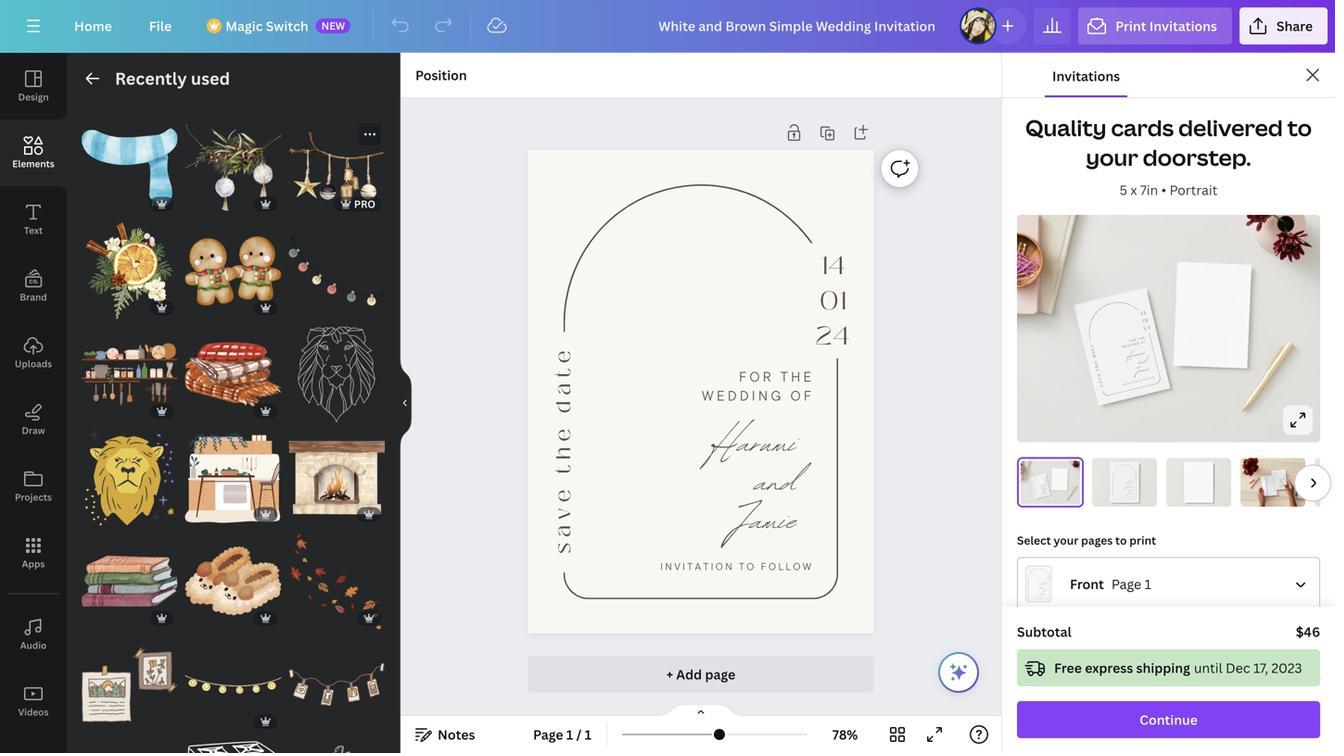 Task type: vqa. For each thing, say whether or not it's contained in the screenshot.
the leftmost Shapes
no



Task type: locate. For each thing, give the bounding box(es) containing it.
$46
[[1296, 623, 1320, 641]]

position
[[415, 66, 467, 84]]

14 01 24 save the date for the wedding of invitation to follow harumi and jamie
[[1273, 474, 1285, 488], [1033, 479, 1047, 496]]

to inside invitation to follow harumi and jamie
[[1128, 497, 1129, 498]]

the
[[1138, 336, 1146, 341], [1092, 359, 1101, 372], [781, 368, 814, 385], [548, 424, 579, 474], [1282, 479, 1284, 480], [1131, 481, 1134, 482], [1273, 482, 1274, 484], [1044, 484, 1045, 486], [1112, 486, 1114, 490], [1034, 489, 1036, 492]]

1
[[1144, 576, 1151, 593], [566, 726, 573, 744], [585, 726, 592, 744]]

projects button
[[0, 453, 67, 520]]

free express shipping until dec 17, 2023
[[1054, 660, 1302, 677]]

share
[[1277, 17, 1313, 35]]

save inside 14 01 24 save the date
[[1112, 491, 1114, 497]]

watercolor cozy blankets image
[[185, 327, 281, 423]]

and
[[1136, 354, 1149, 370], [755, 450, 797, 515], [1282, 482, 1284, 485], [1129, 488, 1133, 493], [1044, 488, 1046, 492]]

watercolor fireplace illustration image
[[289, 430, 385, 526]]

invitations inside print invitations dropdown button
[[1149, 17, 1217, 35]]

2023
[[1271, 660, 1302, 677]]

for the wedding of
[[1122, 336, 1147, 349], [702, 368, 814, 404], [1125, 481, 1134, 484]]

14 01 24 save the date for the wedding of invitation to follow harumi and jamie left 'display preview 5 of the design' image
[[1273, 474, 1285, 488]]

01
[[820, 282, 846, 320], [1141, 316, 1149, 326], [1135, 473, 1137, 477], [1284, 475, 1285, 477], [1045, 480, 1046, 482]]

invitation to follow harumi and jamie
[[1121, 484, 1134, 498]]

1 horizontal spatial your
[[1086, 142, 1138, 172]]

0 horizontal spatial save the date
[[548, 345, 579, 554]]

recently used
[[115, 67, 230, 90]]

print
[[1115, 17, 1146, 35]]

0 horizontal spatial page
[[533, 726, 563, 744]]

express
[[1085, 660, 1133, 677]]

page
[[1111, 576, 1141, 593], [533, 726, 563, 744]]

14 01 24
[[816, 246, 850, 356], [1140, 309, 1152, 333]]

follow inside invitation to follow harumi and jamie
[[1130, 497, 1134, 498]]

Design title text field
[[644, 7, 952, 45]]

+
[[666, 666, 673, 684]]

falling leaves cozy autumn charm image
[[289, 534, 385, 630]]

+ add page
[[666, 666, 735, 684]]

used
[[191, 67, 230, 90]]

page 1 / 1
[[533, 726, 592, 744]]

your up the 5
[[1086, 142, 1138, 172]]

0 vertical spatial for the wedding of
[[1122, 336, 1147, 349]]

invitations up quality
[[1052, 67, 1120, 85]]

1 vertical spatial invitations
[[1052, 67, 1120, 85]]

1 horizontal spatial invitations
[[1149, 17, 1217, 35]]

1 left /
[[566, 726, 573, 744]]

page right front on the right
[[1111, 576, 1141, 593]]

1 vertical spatial for the wedding of
[[702, 368, 814, 404]]

simple cute study full shot polaroids image
[[289, 637, 385, 733]]

audio button
[[0, 602, 67, 668]]

invitations
[[1149, 17, 1217, 35], [1052, 67, 1120, 85]]

cards
[[1111, 113, 1174, 143]]

follow
[[1143, 376, 1155, 381], [1282, 487, 1284, 487], [1045, 493, 1047, 494], [1130, 497, 1134, 498], [761, 561, 814, 573]]

design
[[18, 91, 49, 103]]

to
[[1287, 113, 1312, 143], [1139, 379, 1143, 383], [1281, 487, 1282, 487], [1044, 494, 1045, 494], [1128, 497, 1129, 498], [1115, 533, 1127, 548], [739, 561, 756, 573]]

portrait
[[1170, 181, 1218, 199]]

2 horizontal spatial 1
[[1144, 576, 1151, 593]]

hide image
[[400, 359, 412, 448]]

24
[[816, 317, 850, 356], [1142, 323, 1152, 333], [1134, 476, 1137, 480], [1284, 477, 1285, 478], [1045, 482, 1047, 484]]

1 horizontal spatial invitation to follow
[[1122, 376, 1155, 387]]

of
[[1141, 340, 1147, 345], [791, 387, 814, 404], [1283, 480, 1284, 480], [1132, 482, 1134, 484], [1044, 485, 1046, 486]]

continue button
[[1017, 702, 1320, 739]]

14
[[820, 246, 846, 285], [1140, 309, 1147, 318], [1135, 470, 1137, 474], [1284, 474, 1285, 475], [1044, 479, 1046, 481]]

1 right /
[[585, 726, 592, 744]]

jamie
[[1134, 362, 1150, 379], [1281, 484, 1284, 487], [735, 489, 797, 554], [1043, 490, 1047, 494], [1127, 491, 1133, 497]]

side panel tab list
[[0, 53, 67, 754]]

0 vertical spatial invitation to follow
[[1122, 376, 1155, 387]]

your
[[1086, 142, 1138, 172], [1054, 533, 1078, 548]]

homely kitchen interior with bar stools, modern table and food ingredients on it. hygge design of dining room. cozy and comfortable minimalist cooking area. vector illustration in flat style image
[[185, 430, 281, 526]]

0 vertical spatial your
[[1086, 142, 1138, 172]]

your left pages
[[1054, 533, 1078, 548]]

invitation
[[1122, 380, 1138, 387], [1278, 487, 1281, 488], [1041, 494, 1044, 495], [1121, 497, 1127, 498], [660, 561, 734, 573]]

christmas bouquet with dried orange. image
[[82, 223, 178, 319]]

/
[[576, 726, 582, 744]]

date inside 14 01 24 save the date
[[1112, 479, 1114, 485]]

save the date
[[1088, 343, 1105, 388], [548, 345, 579, 554]]

0 vertical spatial invitations
[[1149, 17, 1217, 35]]

quality
[[1025, 113, 1106, 143]]

1 down print
[[1144, 576, 1151, 593]]

0 horizontal spatial your
[[1054, 533, 1078, 548]]

select your pages to print
[[1017, 533, 1156, 548]]

0 vertical spatial page
[[1111, 576, 1141, 593]]

kitchen shelves illustration image
[[82, 327, 178, 423]]

display preview 5 of the design image
[[1315, 458, 1335, 507]]

invitations button
[[1045, 53, 1127, 97]]

elements button
[[0, 120, 67, 186]]

watercolor gingerbread image
[[185, 223, 281, 319]]

1 vertical spatial your
[[1054, 533, 1078, 548]]

and inside invitation to follow harumi and jamie
[[1129, 488, 1133, 493]]

wedding
[[1122, 341, 1140, 349], [702, 387, 784, 404], [1279, 480, 1283, 481], [1125, 482, 1132, 484], [1040, 486, 1044, 487]]

date inside save the date
[[1088, 343, 1098, 359]]

page left /
[[533, 726, 563, 744]]

7in
[[1140, 181, 1158, 199]]

group
[[82, 108, 178, 216], [185, 120, 281, 216], [82, 212, 178, 319], [185, 212, 281, 319], [289, 212, 385, 319], [82, 316, 178, 423], [185, 316, 281, 423], [289, 316, 385, 423], [82, 419, 178, 526], [185, 419, 281, 526], [289, 419, 385, 526], [82, 523, 178, 630], [185, 523, 281, 630], [289, 534, 385, 630], [82, 626, 178, 733], [289, 626, 385, 733], [185, 637, 281, 733], [185, 730, 281, 754]]

2 vertical spatial for the wedding of
[[1125, 481, 1134, 484]]

save inside save the date
[[1095, 372, 1105, 388]]

draw button
[[0, 387, 67, 453]]

0 horizontal spatial invitations
[[1052, 67, 1120, 85]]

invitations right the print
[[1149, 17, 1217, 35]]

jamie inside invitation to follow harumi and jamie
[[1127, 491, 1133, 497]]

file button
[[134, 7, 187, 45]]

main menu bar
[[0, 0, 1335, 53]]

save
[[1095, 372, 1105, 388], [1273, 484, 1275, 487], [548, 485, 579, 554], [1112, 491, 1114, 497], [1035, 492, 1037, 496]]

home
[[74, 17, 112, 35]]

5
[[1120, 181, 1127, 199]]

0 horizontal spatial invitation to follow
[[660, 561, 814, 573]]

pro group
[[289, 120, 385, 216]]

share button
[[1239, 7, 1328, 45]]

front page 1
[[1070, 576, 1151, 593]]

front
[[1070, 576, 1104, 593]]

your inside quality cards delivered to your doorstep. 5 x 7in • portrait
[[1086, 142, 1138, 172]]

design button
[[0, 53, 67, 120]]

uploads
[[15, 358, 52, 370]]

x
[[1130, 181, 1137, 199]]

invitation inside 'invitation to follow'
[[1122, 380, 1138, 387]]

brand button
[[0, 253, 67, 320]]

1 horizontal spatial 1
[[585, 726, 592, 744]]

recently
[[115, 67, 187, 90]]

14 01 24 save the date for the wedding of invitation to follow harumi and jamie up select
[[1033, 479, 1047, 496]]

invitation to follow
[[1122, 376, 1155, 387], [660, 561, 814, 573]]

harumi
[[1125, 346, 1147, 364], [711, 411, 797, 477], [1280, 481, 1283, 484], [1125, 484, 1133, 490], [1041, 487, 1046, 490]]

for
[[1129, 338, 1137, 343], [739, 368, 774, 385], [1281, 479, 1282, 480], [1128, 481, 1131, 482], [1042, 485, 1044, 486]]



Task type: describe. For each thing, give the bounding box(es) containing it.
uploads button
[[0, 320, 67, 387]]

magic
[[225, 17, 263, 35]]

audio
[[20, 640, 47, 652]]

delivered
[[1178, 113, 1283, 143]]

page
[[705, 666, 735, 684]]

switch
[[266, 17, 308, 35]]

position button
[[408, 60, 474, 90]]

quality cards delivered to your doorstep. 5 x 7in • portrait
[[1025, 113, 1312, 199]]

shipping
[[1136, 660, 1190, 677]]

apps button
[[0, 520, 67, 587]]

pages
[[1081, 533, 1113, 548]]

text
[[24, 224, 43, 237]]

pro
[[354, 197, 375, 211]]

home link
[[59, 7, 127, 45]]

1 horizontal spatial page
[[1111, 576, 1141, 593]]

doorstep.
[[1143, 142, 1251, 172]]

draw
[[22, 425, 45, 437]]

to inside quality cards delivered to your doorstep. 5 x 7in • portrait
[[1287, 113, 1312, 143]]

14 01 24 save the date
[[1112, 470, 1137, 497]]

continue
[[1140, 712, 1198, 729]]

christmas lights hanging strings. image
[[289, 223, 385, 319]]

select
[[1017, 533, 1051, 548]]

print invitations button
[[1078, 7, 1232, 45]]

simple cute study close up posters image
[[82, 637, 178, 733]]

magic switch
[[225, 17, 308, 35]]

1 vertical spatial invitation to follow
[[660, 561, 814, 573]]

watercolor  christmas decorated twig illustration image
[[185, 120, 281, 216]]

print
[[1129, 533, 1156, 548]]

invitations inside the invitations button
[[1052, 67, 1120, 85]]

dec
[[1226, 660, 1250, 677]]

0 horizontal spatial 14 01 24 save the date for the wedding of invitation to follow harumi and jamie
[[1033, 479, 1047, 496]]

apps
[[22, 558, 45, 571]]

78%
[[832, 726, 858, 744]]

and inside and jamie
[[1136, 354, 1149, 370]]

17,
[[1253, 660, 1268, 677]]

projects
[[15, 491, 52, 504]]

elements
[[12, 158, 54, 170]]

1 horizontal spatial 14 01 24 save the date for the wedding of invitation to follow harumi and jamie
[[1273, 474, 1285, 488]]

free
[[1054, 660, 1082, 677]]

78% button
[[815, 720, 875, 750]]

the inside 14 01 24 save the date
[[1112, 486, 1114, 490]]

notes
[[438, 726, 475, 744]]

notes button
[[408, 720, 483, 750]]

01 inside 14 01 24 save the date
[[1135, 473, 1137, 477]]

videos button
[[0, 668, 67, 735]]

•
[[1161, 181, 1166, 199]]

add
[[676, 666, 702, 684]]

1 vertical spatial page
[[533, 726, 563, 744]]

0 horizontal spatial 1
[[566, 726, 573, 744]]

subtotal
[[1017, 623, 1072, 641]]

until
[[1194, 660, 1223, 677]]

1 horizontal spatial 14 01 24
[[1140, 309, 1152, 333]]

blue cozy winter scarf watercolor image
[[82, 120, 178, 216]]

0 horizontal spatial 14 01 24
[[816, 246, 850, 356]]

invitation inside invitation to follow harumi and jamie
[[1121, 497, 1127, 498]]

+ add page button
[[528, 656, 874, 693]]

canva assistant image
[[948, 662, 970, 684]]

warm indoor slippers image
[[185, 534, 281, 630]]

party cozy light glowing garland element watercolor illustration image
[[185, 637, 281, 733]]

1 horizontal spatial save the date
[[1088, 343, 1105, 388]]

new
[[321, 19, 345, 32]]

24 inside 14 01 24 save the date
[[1134, 476, 1137, 480]]

star sign leo image
[[82, 430, 178, 526]]

file
[[149, 17, 172, 35]]

videos
[[18, 706, 49, 719]]

christmas ornaments image
[[289, 120, 385, 216]]

print invitations
[[1115, 17, 1217, 35]]

and jamie
[[1134, 354, 1150, 379]]

watercolor books image
[[82, 534, 178, 630]]

text button
[[0, 186, 67, 253]]

display preview 3 of the design image
[[1166, 458, 1231, 507]]

brand
[[20, 291, 47, 304]]

14 inside 14 01 24 save the date
[[1135, 470, 1137, 474]]

show pages image
[[656, 704, 745, 719]]

harumi inside invitation to follow harumi and jamie
[[1125, 484, 1133, 490]]



